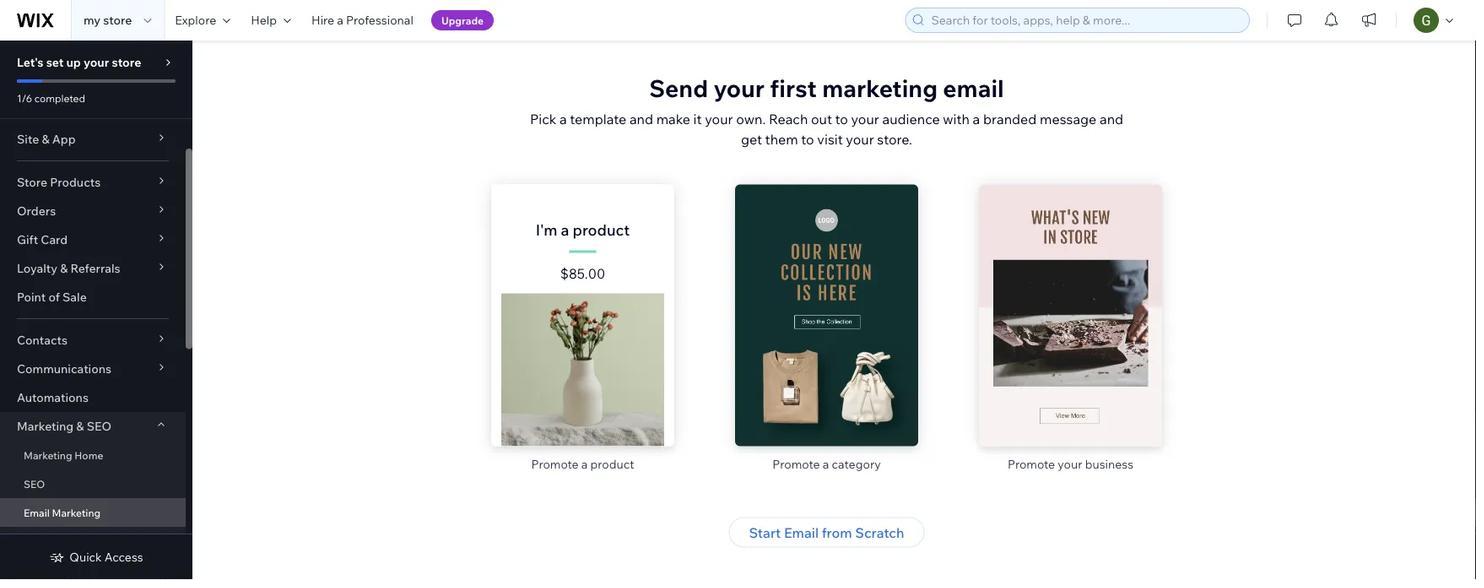 Task type: describe. For each thing, give the bounding box(es) containing it.
send
[[650, 73, 709, 103]]

your left business
[[1058, 456, 1083, 471]]

own.
[[736, 110, 766, 127]]

loyalty
[[17, 261, 57, 276]]

marketing inside email marketing link
[[52, 506, 101, 519]]

pick
[[530, 110, 557, 127]]

loyalty & referrals button
[[0, 254, 186, 283]]

promote a category
[[773, 456, 881, 471]]

send your first marketing email pick a template and make it your own. reach out to your audience with a branded message and get them to visit your store.
[[530, 73, 1124, 147]]

your right visit
[[846, 130, 875, 147]]

professional
[[346, 13, 414, 27]]

orders button
[[0, 197, 186, 225]]

marketing for marketing & seo
[[17, 419, 74, 434]]

1/6 completed
[[17, 92, 85, 104]]

your up the own.
[[714, 73, 765, 103]]

template
[[570, 110, 627, 127]]

email marketing link
[[0, 498, 186, 527]]

a for promote a category
[[823, 456, 830, 471]]

Search for tools, apps, help & more... field
[[927, 8, 1245, 32]]

email
[[943, 73, 1005, 103]]

products
[[50, 175, 101, 190]]

sidebar element
[[0, 41, 193, 580]]

email marketing
[[24, 506, 101, 519]]

& for loyalty
[[60, 261, 68, 276]]

i'm
[[536, 220, 558, 239]]

quick access
[[70, 550, 143, 564]]

upgrade
[[442, 14, 484, 27]]

0 horizontal spatial to
[[802, 130, 815, 147]]

scratch
[[856, 524, 905, 541]]

loyalty & referrals
[[17, 261, 120, 276]]

upgrade button
[[431, 10, 494, 30]]

branded
[[984, 110, 1037, 127]]

let's set up your store
[[17, 55, 141, 70]]

hire a professional link
[[302, 0, 424, 41]]

site & app button
[[0, 125, 186, 154]]

store.
[[878, 130, 913, 147]]

marketing home
[[24, 449, 103, 461]]

hire
[[312, 13, 335, 27]]

store products
[[17, 175, 101, 190]]

quick
[[70, 550, 102, 564]]

a for promote a product
[[582, 456, 588, 471]]

start email from scratch
[[749, 524, 905, 541]]

quick access button
[[49, 550, 143, 565]]

business
[[1086, 456, 1134, 471]]

promote a product
[[531, 456, 635, 471]]

set
[[46, 55, 64, 70]]

promote for promote your business
[[1008, 456, 1056, 471]]

marketing & seo
[[17, 419, 112, 434]]

store products button
[[0, 168, 186, 197]]

message
[[1040, 110, 1097, 127]]

help button
[[241, 0, 302, 41]]

explore
[[175, 13, 216, 27]]

out
[[811, 110, 833, 127]]

my
[[84, 13, 101, 27]]

point of sale link
[[0, 283, 186, 312]]

communications button
[[0, 355, 186, 383]]

audience
[[883, 110, 940, 127]]

gift card
[[17, 232, 68, 247]]

my store
[[84, 13, 132, 27]]

contacts
[[17, 333, 68, 347]]

from
[[822, 524, 853, 541]]

i'm a product
[[536, 220, 630, 239]]

promote for promote a category
[[773, 456, 820, 471]]



Task type: locate. For each thing, give the bounding box(es) containing it.
them
[[766, 130, 799, 147]]

1/6
[[17, 92, 32, 104]]

email inside button
[[784, 524, 819, 541]]

marketing
[[823, 73, 938, 103]]

email down seo link
[[24, 506, 50, 519]]

to right out
[[836, 110, 849, 127]]

0 horizontal spatial seo
[[24, 478, 45, 490]]

completed
[[34, 92, 85, 104]]

0 horizontal spatial promote
[[531, 456, 579, 471]]

email
[[24, 506, 50, 519], [784, 524, 819, 541]]

promote for promote a product
[[531, 456, 579, 471]]

& for marketing
[[76, 419, 84, 434]]

email inside sidebar element
[[24, 506, 50, 519]]

&
[[42, 132, 49, 147], [60, 261, 68, 276], [76, 419, 84, 434]]

1 vertical spatial seo
[[24, 478, 45, 490]]

your
[[84, 55, 109, 70], [714, 73, 765, 103], [705, 110, 733, 127], [852, 110, 880, 127], [846, 130, 875, 147], [1058, 456, 1083, 471]]

store down my store
[[112, 55, 141, 70]]

store inside sidebar element
[[112, 55, 141, 70]]

seo up email marketing
[[24, 478, 45, 490]]

communications
[[17, 361, 112, 376]]

1 vertical spatial product
[[591, 456, 635, 471]]

& right loyalty
[[60, 261, 68, 276]]

promote your business
[[1008, 456, 1134, 471]]

0 vertical spatial to
[[836, 110, 849, 127]]

1 vertical spatial to
[[802, 130, 815, 147]]

2 vertical spatial marketing
[[52, 506, 101, 519]]

& up home
[[76, 419, 84, 434]]

product
[[573, 220, 630, 239], [591, 456, 635, 471]]

marketing & seo button
[[0, 412, 186, 441]]

& for site
[[42, 132, 49, 147]]

automations link
[[0, 383, 186, 412]]

sale
[[63, 290, 87, 304]]

3 promote from the left
[[1008, 456, 1056, 471]]

a for i'm a product
[[561, 220, 570, 239]]

1 horizontal spatial to
[[836, 110, 849, 127]]

up
[[66, 55, 81, 70]]

0 vertical spatial seo
[[87, 419, 112, 434]]

home
[[75, 449, 103, 461]]

gift
[[17, 232, 38, 247]]

& inside popup button
[[76, 419, 84, 434]]

0 horizontal spatial &
[[42, 132, 49, 147]]

promote
[[531, 456, 579, 471], [773, 456, 820, 471], [1008, 456, 1056, 471]]

0 horizontal spatial email
[[24, 506, 50, 519]]

to
[[836, 110, 849, 127], [802, 130, 815, 147]]

seo
[[87, 419, 112, 434], [24, 478, 45, 490]]

marketing for marketing home
[[24, 449, 72, 461]]

your down marketing
[[852, 110, 880, 127]]

visit
[[818, 130, 843, 147]]

marketing home link
[[0, 441, 186, 469]]

0 vertical spatial store
[[103, 13, 132, 27]]

help
[[251, 13, 277, 27]]

0 vertical spatial email
[[24, 506, 50, 519]]

2 vertical spatial &
[[76, 419, 84, 434]]

point
[[17, 290, 46, 304]]

1 horizontal spatial promote
[[773, 456, 820, 471]]

1 vertical spatial email
[[784, 524, 819, 541]]

start email from scratch button
[[729, 517, 925, 548]]

marketing inside marketing home link
[[24, 449, 72, 461]]

& right site
[[42, 132, 49, 147]]

1 vertical spatial store
[[112, 55, 141, 70]]

your right the up
[[84, 55, 109, 70]]

marketing inside marketing & seo popup button
[[17, 419, 74, 434]]

get
[[741, 130, 763, 147]]

site & app
[[17, 132, 76, 147]]

1 vertical spatial &
[[60, 261, 68, 276]]

gift card button
[[0, 225, 186, 254]]

site
[[17, 132, 39, 147]]

category
[[832, 456, 881, 471]]

seo down automations link
[[87, 419, 112, 434]]

and left make
[[630, 110, 654, 127]]

1 and from the left
[[630, 110, 654, 127]]

0 horizontal spatial and
[[630, 110, 654, 127]]

point of sale
[[17, 290, 87, 304]]

first
[[770, 73, 817, 103]]

of
[[49, 290, 60, 304]]

it
[[694, 110, 702, 127]]

reach
[[769, 110, 808, 127]]

seo inside popup button
[[87, 419, 112, 434]]

contacts button
[[0, 326, 186, 355]]

app
[[52, 132, 76, 147]]

1 horizontal spatial &
[[60, 261, 68, 276]]

start
[[749, 524, 781, 541]]

product for i'm a product
[[573, 220, 630, 239]]

1 vertical spatial marketing
[[24, 449, 72, 461]]

email left from
[[784, 524, 819, 541]]

2 promote from the left
[[773, 456, 820, 471]]

access
[[105, 550, 143, 564]]

1 horizontal spatial seo
[[87, 419, 112, 434]]

your right "it"
[[705, 110, 733, 127]]

2 and from the left
[[1100, 110, 1124, 127]]

a for hire a professional
[[337, 13, 344, 27]]

1 horizontal spatial email
[[784, 524, 819, 541]]

referrals
[[71, 261, 120, 276]]

automations
[[17, 390, 89, 405]]

2 horizontal spatial promote
[[1008, 456, 1056, 471]]

0 vertical spatial &
[[42, 132, 49, 147]]

and right message at right top
[[1100, 110, 1124, 127]]

orders
[[17, 204, 56, 218]]

marketing down seo link
[[52, 506, 101, 519]]

with
[[943, 110, 970, 127]]

1 horizontal spatial and
[[1100, 110, 1124, 127]]

store right my at the top left of the page
[[103, 13, 132, 27]]

1 promote from the left
[[531, 456, 579, 471]]

$85.00
[[561, 265, 606, 281]]

marketing down automations
[[17, 419, 74, 434]]

a
[[337, 13, 344, 27], [560, 110, 567, 127], [973, 110, 981, 127], [561, 220, 570, 239], [582, 456, 588, 471], [823, 456, 830, 471]]

store
[[103, 13, 132, 27], [112, 55, 141, 70]]

card
[[41, 232, 68, 247]]

product for promote a product
[[591, 456, 635, 471]]

to left visit
[[802, 130, 815, 147]]

make
[[657, 110, 691, 127]]

0 vertical spatial marketing
[[17, 419, 74, 434]]

0 vertical spatial product
[[573, 220, 630, 239]]

let's
[[17, 55, 44, 70]]

marketing
[[17, 419, 74, 434], [24, 449, 72, 461], [52, 506, 101, 519]]

seo link
[[0, 469, 186, 498]]

and
[[630, 110, 654, 127], [1100, 110, 1124, 127]]

your inside sidebar element
[[84, 55, 109, 70]]

store
[[17, 175, 47, 190]]

2 horizontal spatial &
[[76, 419, 84, 434]]

marketing down marketing & seo
[[24, 449, 72, 461]]

hire a professional
[[312, 13, 414, 27]]



Task type: vqa. For each thing, say whether or not it's contained in the screenshot.
& to the middle
yes



